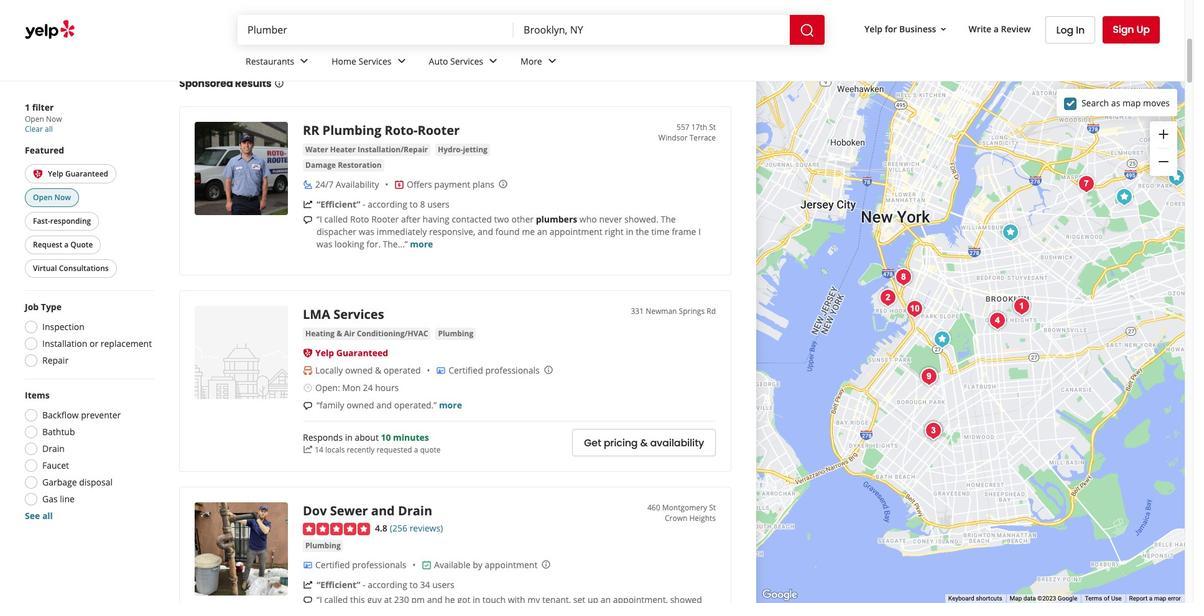 Task type: locate. For each thing, give the bounding box(es) containing it.
featured
[[25, 144, 64, 156]]

guaranteed
[[65, 169, 108, 179], [337, 347, 388, 359]]

1 vertical spatial now
[[54, 193, 71, 203]]

owned down open: mon 24 hours
[[347, 399, 374, 411]]

michael donahue plumbing & heating image
[[876, 285, 901, 310]]

24/7 availability
[[316, 178, 379, 190]]

all inside 1 filter open now clear all
[[45, 124, 53, 134]]

2 horizontal spatial yelp
[[865, 23, 883, 35]]

st right montgomery
[[710, 503, 716, 514]]

and down hours
[[377, 399, 392, 411]]

1 vertical spatial users
[[433, 579, 455, 591]]

16 trending v2 image
[[303, 445, 313, 455], [303, 580, 313, 590]]

in up recently
[[345, 432, 353, 444]]

24 chevron down v2 image for home services
[[394, 54, 409, 69]]

as
[[1112, 97, 1121, 109]]

24 chevron down v2 image inside restaurants link
[[297, 54, 312, 69]]

responds down the near text field
[[583, 43, 617, 54]]

installation or replacement
[[42, 338, 152, 350]]

certified for the rightmost 16 certified professionals v2 icon
[[449, 365, 483, 376]]

yelp guaranteed button down air
[[316, 347, 388, 359]]

heating & air conditioning/hvac
[[306, 328, 428, 339]]

drain up faucet
[[42, 443, 65, 455]]

1 vertical spatial certified
[[316, 559, 350, 571]]

more down immediately
[[410, 238, 433, 250]]

owned for "family
[[347, 399, 374, 411]]

or
[[90, 338, 98, 350]]

16 locally owned v2 image
[[303, 366, 313, 376]]

group
[[1151, 121, 1178, 176]]

option group containing items
[[21, 390, 154, 523]]

services right auto
[[451, 55, 484, 67]]

st inside the 557 17th st windsor terrace
[[710, 122, 716, 132]]

yelp left for
[[865, 23, 883, 35]]

appointment right by
[[485, 559, 538, 571]]

0 horizontal spatial about
[[355, 432, 379, 444]]

backflow preventer
[[42, 410, 121, 422]]

option group
[[21, 301, 154, 371], [21, 390, 154, 523]]

and up 4.8 link
[[371, 503, 395, 520]]

offers
[[407, 178, 432, 190]]

view business
[[234, 18, 303, 32]]

rooter for roto-
[[418, 122, 460, 139]]

none field up 'home services' link
[[248, 23, 504, 37]]

1 vertical spatial rooter
[[372, 213, 399, 225]]

0 vertical spatial 16 trending v2 image
[[303, 445, 313, 455]]

- left 34
[[363, 579, 366, 591]]

yelp guaranteed down air
[[316, 347, 388, 359]]

1 vertical spatial plumbing button
[[303, 540, 343, 553]]

sign
[[1113, 22, 1135, 37]]

1 vertical spatial yelp guaranteed
[[316, 347, 388, 359]]

10 up auto services
[[466, 43, 474, 54]]

owned up open: mon 24 hours
[[345, 365, 373, 376]]

services up heating & air conditioning/hvac
[[334, 306, 384, 323]]

1 horizontal spatial 24 chevron down v2 image
[[486, 54, 501, 69]]

according left 34
[[368, 579, 408, 591]]

none field up business categories element
[[524, 23, 780, 37]]

1 according from the top
[[368, 198, 408, 210]]

open inside button
[[33, 193, 53, 203]]

1 st from the top
[[710, 122, 716, 132]]

2 vertical spatial plumbing
[[306, 541, 341, 551]]

restoration
[[338, 160, 382, 170]]

business categories element
[[236, 45, 1161, 81]]

hydro-
[[438, 144, 463, 155]]

16 trending v2 image
[[303, 200, 313, 209]]

all right clear on the top of page
[[45, 124, 53, 134]]

0 horizontal spatial plumbing button
[[303, 540, 343, 553]]

1 horizontal spatial professionals
[[486, 365, 540, 376]]

map region
[[740, 54, 1195, 604]]

fast-responding
[[33, 216, 91, 227]]

guaranteed up open now
[[65, 169, 108, 179]]

16 chevron down v2 image
[[939, 24, 949, 34]]

to for drain
[[410, 579, 418, 591]]

0 vertical spatial "efficient"
[[317, 198, 361, 210]]

0 vertical spatial professionals
[[486, 365, 540, 376]]

24 chevron down v2 image
[[297, 54, 312, 69], [486, 54, 501, 69]]

and down contacted
[[478, 226, 494, 238]]

24 chevron down v2 image inside 'home services' link
[[394, 54, 409, 69]]

0 vertical spatial according
[[368, 198, 408, 210]]

terms of use link
[[1086, 596, 1122, 602]]

&
[[449, 18, 457, 32], [633, 18, 641, 32], [337, 328, 342, 339], [375, 365, 382, 376], [641, 436, 648, 450]]

data
[[1024, 596, 1037, 602]]

plumbing button
[[436, 328, 476, 340], [303, 540, 343, 553]]

24 chevron down v2 image
[[394, 54, 409, 69], [545, 54, 560, 69]]

10 up 14 locals recently requested a quote
[[381, 432, 391, 444]]

16 twenty four seven availability v2 image
[[303, 180, 313, 190]]

1 16 speech v2 image from the top
[[303, 215, 313, 225]]

0 vertical spatial yelp guaranteed
[[48, 169, 108, 179]]

jperal piping & heating sewer service image
[[921, 419, 946, 443]]

dispacher
[[317, 226, 357, 238]]

iconyelpguaranteedbadgesmall image
[[303, 348, 313, 358], [303, 348, 313, 358]]

owned for locally
[[345, 365, 373, 376]]

Near text field
[[524, 23, 780, 37]]

rooter up hydro-
[[418, 122, 460, 139]]

about up recently
[[355, 432, 379, 444]]

request
[[33, 240, 62, 250]]

2 horizontal spatial minutes
[[660, 43, 691, 54]]

1 vertical spatial drain
[[398, 503, 433, 520]]

by
[[473, 559, 483, 571]]

operated."
[[394, 399, 437, 411]]

log
[[1057, 23, 1074, 37]]

sam's plumbing services image
[[1010, 294, 1035, 319], [1010, 294, 1035, 319]]

1 24 chevron down v2 image from the left
[[297, 54, 312, 69]]

info icon image
[[498, 179, 508, 189], [498, 179, 508, 189], [544, 365, 554, 375], [544, 365, 554, 375], [542, 560, 552, 570], [542, 560, 552, 570]]

0 vertical spatial appointment
[[550, 226, 603, 238]]

heating & air conditioning/hvac button
[[303, 328, 431, 340]]

bathtub
[[42, 427, 75, 438]]

jperal piping & heating sewer service image
[[921, 419, 946, 443]]

1 vertical spatial plumbing
[[438, 328, 474, 339]]

16 speech v2 image left "i
[[303, 215, 313, 225]]

1 - from the top
[[363, 198, 366, 210]]

now down filter
[[46, 114, 62, 124]]

map data ©2023 google
[[1010, 596, 1078, 602]]

1 vertical spatial open
[[33, 193, 53, 203]]

1 horizontal spatial map
[[1155, 596, 1167, 602]]

installation
[[42, 338, 87, 350]]

a inside button
[[64, 240, 69, 250]]

to left 34
[[410, 579, 418, 591]]

keyboard
[[949, 596, 975, 602]]

16 trending v2 image up 16 speech v2 icon
[[303, 580, 313, 590]]

16 trending v2 image left 14
[[303, 445, 313, 455]]

0 horizontal spatial more link
[[410, 238, 433, 250]]

a
[[994, 23, 999, 35], [64, 240, 69, 250], [414, 445, 418, 455], [1150, 596, 1153, 602]]

0 vertical spatial st
[[710, 122, 716, 132]]

2 option group from the top
[[21, 390, 154, 523]]

1 vertical spatial more
[[439, 399, 462, 411]]

responds up auto
[[399, 43, 433, 54]]

1 horizontal spatial about
[[443, 43, 464, 54]]

16 certified professionals v2 image right operated
[[436, 366, 446, 376]]

- for sewer
[[363, 579, 366, 591]]

water
[[306, 144, 328, 155]]

auto services link
[[419, 45, 511, 81]]

0 vertical spatial all
[[45, 124, 53, 134]]

16 yelp guaranteed v2 image
[[33, 170, 43, 179]]

16 info v2 image
[[274, 78, 284, 88]]

more link down immediately
[[410, 238, 433, 250]]

24
[[363, 382, 373, 394]]

0 vertical spatial owned
[[345, 365, 373, 376]]

24 chevron down v2 image right restaurants
[[297, 54, 312, 69]]

responds in about 10 minutes down the near field
[[583, 43, 691, 54]]

open now
[[33, 193, 71, 203]]

0 horizontal spatial guaranteed
[[65, 169, 108, 179]]

16 certified professionals v2 image up 16 speech v2 icon
[[303, 561, 313, 570]]

certified
[[449, 365, 483, 376], [316, 559, 350, 571]]

open down 1
[[25, 114, 44, 124]]

yelp guaranteed button up open now
[[25, 164, 116, 184]]

0 vertical spatial users
[[428, 198, 450, 210]]

24 chevron down v2 image for more
[[545, 54, 560, 69]]

16 speech v2 image
[[303, 596, 313, 604]]

who never showed. the dispacher was immediately responsive, and found me an appointment right in the time frame i was looking for. the…"
[[317, 213, 701, 250]]

1 vertical spatial 16 certified professionals v2 image
[[303, 561, 313, 570]]

services
[[359, 55, 392, 67], [451, 55, 484, 67], [334, 306, 384, 323]]

available by appointment
[[434, 559, 538, 571]]

2 none field from the left
[[524, 23, 780, 37]]

1 horizontal spatial none field
[[524, 23, 780, 37]]

responds in about 10 minutes up recently
[[303, 432, 429, 444]]

dov sewer and drain image
[[985, 308, 1010, 333], [985, 308, 1010, 333], [195, 503, 288, 596]]

2 16 speech v2 image from the top
[[303, 401, 313, 411]]

10
[[466, 43, 474, 54], [650, 43, 658, 54], [381, 432, 391, 444]]

more link right operated."
[[439, 399, 462, 411]]

recently
[[347, 445, 375, 455]]

heater
[[330, 144, 356, 155]]

2 to from the top
[[410, 579, 418, 591]]

pipe monkeys sewer and drain image
[[1074, 171, 1099, 196]]

1 vertical spatial appointment
[[485, 559, 538, 571]]

for.
[[367, 238, 381, 250]]

0 horizontal spatial professionals
[[352, 559, 407, 571]]

filter
[[32, 101, 54, 113]]

0 vertical spatial 16 speech v2 image
[[303, 215, 313, 225]]

a for report
[[1150, 596, 1153, 602]]

2 - from the top
[[363, 579, 366, 591]]

drain inside option group
[[42, 443, 65, 455]]

open up fast-
[[33, 193, 53, 203]]

get pricing & availability
[[393, 18, 513, 32], [577, 18, 697, 32], [584, 436, 704, 450]]

16 certified professionals v2 image
[[436, 366, 446, 376], [303, 561, 313, 570]]

24 hours plumbing image
[[1165, 165, 1190, 190]]

request a quote button
[[25, 236, 101, 255]]

©2023
[[1038, 596, 1057, 602]]

- up the roto
[[363, 198, 366, 210]]

1 horizontal spatial appointment
[[550, 226, 603, 238]]

minutes down the near field
[[660, 43, 691, 54]]

view
[[234, 18, 258, 32]]

yelp up locally
[[316, 347, 334, 359]]

0 vertical spatial certified
[[449, 365, 483, 376]]

0 vertical spatial now
[[46, 114, 62, 124]]

up
[[1137, 22, 1151, 37]]

was down dispacher
[[317, 238, 333, 250]]

16 offers payment plans v2 image
[[395, 180, 405, 190]]

2 st from the top
[[710, 503, 716, 514]]

availability
[[336, 178, 379, 190]]

hydro-jetting button
[[436, 144, 490, 156]]

now inside 1 filter open now clear all
[[46, 114, 62, 124]]

see
[[25, 511, 40, 522]]

st right 17th
[[710, 122, 716, 132]]

None field
[[248, 23, 504, 37], [524, 23, 780, 37]]

about down the near text field
[[627, 43, 648, 54]]

franco belli plumbing & heating & sons image
[[903, 297, 928, 321]]

1 filter open now clear all
[[25, 101, 62, 134]]

roto
[[350, 213, 369, 225]]

certified professionals for the rightmost 16 certified professionals v2 icon
[[449, 365, 540, 376]]

1 "efficient" from the top
[[317, 198, 361, 210]]

24 chevron down v2 image left auto
[[394, 54, 409, 69]]

0 horizontal spatial yelp guaranteed
[[48, 169, 108, 179]]

minutes
[[476, 43, 507, 54], [660, 43, 691, 54], [393, 432, 429, 444]]

certified for the bottom 16 certified professionals v2 icon
[[316, 559, 350, 571]]

1 24 chevron down v2 image from the left
[[394, 54, 409, 69]]

0 vertical spatial more link
[[410, 238, 433, 250]]

1 vertical spatial and
[[377, 399, 392, 411]]

0 vertical spatial 16 certified professionals v2 image
[[436, 366, 446, 376]]

0 vertical spatial to
[[410, 198, 418, 210]]

0 horizontal spatial rooter
[[372, 213, 399, 225]]

sponsored results
[[179, 76, 272, 91]]

0 horizontal spatial certified professionals
[[316, 559, 407, 571]]

lma services
[[303, 306, 384, 323]]

minutes up auto services
[[476, 43, 507, 54]]

1 vertical spatial plumbing link
[[303, 540, 343, 553]]

2 24 chevron down v2 image from the left
[[486, 54, 501, 69]]

1 vertical spatial -
[[363, 579, 366, 591]]

1 vertical spatial option group
[[21, 390, 154, 523]]

2 "efficient" from the top
[[317, 579, 361, 591]]

1 vertical spatial all
[[42, 511, 53, 522]]

zoom out image
[[1157, 154, 1172, 169]]

1 vertical spatial certified professionals
[[316, 559, 407, 571]]

more
[[410, 238, 433, 250], [439, 399, 462, 411]]

1 option group from the top
[[21, 301, 154, 371]]

certified professionals for the bottom 16 certified professionals v2 icon
[[316, 559, 407, 571]]

331 newman springs rd
[[631, 306, 716, 317]]

- for plumbing
[[363, 198, 366, 210]]

1 vertical spatial guaranteed
[[337, 347, 388, 359]]

0 horizontal spatial yelp
[[48, 169, 63, 179]]

0 vertical spatial yelp
[[865, 23, 883, 35]]

more link
[[410, 238, 433, 250], [439, 399, 462, 411]]

now inside button
[[54, 193, 71, 203]]

24 chevron down v2 image right auto services
[[486, 54, 501, 69]]

kirill's sink and shower repair image
[[921, 419, 946, 443]]

preventer
[[81, 410, 121, 422]]

minutes up the "requested"
[[393, 432, 429, 444]]

0 horizontal spatial certified
[[316, 559, 350, 571]]

1 horizontal spatial rr plumbing roto-rooter image
[[930, 327, 955, 352]]

1 vertical spatial professionals
[[352, 559, 407, 571]]

2 horizontal spatial 10
[[650, 43, 658, 54]]

1 none field from the left
[[248, 23, 504, 37]]

now
[[46, 114, 62, 124], [54, 193, 71, 203]]

get
[[393, 18, 410, 32], [577, 18, 594, 32], [584, 436, 602, 450]]

certified professionals
[[449, 365, 540, 376], [316, 559, 407, 571]]

open: mon 24 hours
[[316, 382, 399, 394]]

installation/repair
[[358, 144, 428, 155]]

fast-responding button
[[25, 212, 99, 231]]

None search field
[[238, 15, 828, 45]]

0 vertical spatial plumbing link
[[436, 328, 476, 340]]

home services link
[[322, 45, 419, 81]]

0 horizontal spatial yelp guaranteed button
[[25, 164, 116, 184]]

0 horizontal spatial none field
[[248, 23, 504, 37]]

0 horizontal spatial 16 certified professionals v2 image
[[303, 561, 313, 570]]

16 speech v2 image
[[303, 215, 313, 225], [303, 401, 313, 411]]

0 vertical spatial and
[[478, 226, 494, 238]]

search as map moves
[[1082, 97, 1171, 109]]

garbage disposal
[[42, 477, 113, 489]]

heights
[[690, 514, 716, 524]]

appointment down who
[[550, 226, 603, 238]]

rr plumbing roto-rooter image
[[195, 122, 288, 215], [930, 327, 955, 352]]

yelp
[[865, 23, 883, 35], [48, 169, 63, 179], [316, 347, 334, 359]]

1 vertical spatial map
[[1155, 596, 1167, 602]]

1 vertical spatial according
[[368, 579, 408, 591]]

about up auto services
[[443, 43, 464, 54]]

was down the roto
[[359, 226, 375, 238]]

st inside the '460 montgomery st crown heights'
[[710, 503, 716, 514]]

10 down the near text field
[[650, 43, 658, 54]]

home aid contractors image
[[999, 220, 1023, 245]]

me
[[522, 226, 535, 238]]

1 vertical spatial to
[[410, 579, 418, 591]]

yelp right the 16 yelp guaranteed v2 "icon"
[[48, 169, 63, 179]]

open
[[25, 114, 44, 124], [33, 193, 53, 203]]

users right 34
[[433, 579, 455, 591]]

downtown plumbing & heating image
[[891, 265, 916, 290]]

24 chevron down v2 image right more
[[545, 54, 560, 69]]

0 vertical spatial guaranteed
[[65, 169, 108, 179]]

map left error
[[1155, 596, 1167, 602]]

in up auto
[[435, 43, 441, 54]]

in inside who never showed. the dispacher was immediately responsive, and found me an appointment right in the time frame i was looking for. the…"
[[626, 226, 634, 238]]

2 24 chevron down v2 image from the left
[[545, 54, 560, 69]]

24 chevron down v2 image inside auto services link
[[486, 54, 501, 69]]

looking
[[335, 238, 364, 250]]

1 horizontal spatial certified professionals
[[449, 365, 540, 376]]

terms
[[1086, 596, 1103, 602]]

featured group
[[22, 144, 154, 281]]

never
[[600, 213, 623, 225]]

rooter down "efficient" - according to 8 users
[[372, 213, 399, 225]]

"efficient" down 4.8 star rating 'image'
[[317, 579, 361, 591]]

log in link
[[1046, 16, 1096, 44]]

24 chevron down v2 image inside more link
[[545, 54, 560, 69]]

services right home
[[359, 55, 392, 67]]

0 vertical spatial rooter
[[418, 122, 460, 139]]

0 vertical spatial yelp guaranteed button
[[25, 164, 116, 184]]

map right as
[[1123, 97, 1142, 109]]

0 vertical spatial -
[[363, 198, 366, 210]]

main man water main & sewer service image
[[917, 364, 942, 389]]

according for and
[[368, 579, 408, 591]]

2 according from the top
[[368, 579, 408, 591]]

business
[[900, 23, 937, 35]]

write a review link
[[964, 18, 1036, 40]]

1 vertical spatial 16 speech v2 image
[[303, 401, 313, 411]]

0 vertical spatial open
[[25, 114, 44, 124]]

0 vertical spatial rr plumbing roto-rooter image
[[195, 122, 288, 215]]

responds up 14
[[303, 432, 343, 444]]

owned
[[345, 365, 373, 376], [347, 399, 374, 411]]

drain up (256 reviews) link at the bottom of page
[[398, 503, 433, 520]]

2 horizontal spatial responds
[[583, 43, 617, 54]]

yelp guaranteed up open now
[[48, 169, 108, 179]]

1 horizontal spatial yelp
[[316, 347, 334, 359]]

restaurants
[[246, 55, 295, 67]]

according down 16 offers payment plans v2 icon
[[368, 198, 408, 210]]

auto
[[429, 55, 448, 67]]

0 vertical spatial was
[[359, 226, 375, 238]]

all right "see"
[[42, 511, 53, 522]]

windsor
[[659, 132, 688, 143]]

16 speech v2 image down 16 clock v2 icon at bottom
[[303, 401, 313, 411]]

guaranteed up locally owned & operated
[[337, 347, 388, 359]]

"efficient" up called
[[317, 198, 361, 210]]

to left the 8
[[410, 198, 418, 210]]

1 to from the top
[[410, 198, 418, 210]]

1 vertical spatial "efficient"
[[317, 579, 361, 591]]

more right operated."
[[439, 399, 462, 411]]

jetting
[[463, 144, 488, 155]]

2 vertical spatial and
[[371, 503, 395, 520]]

yelp inside "featured" group
[[48, 169, 63, 179]]

0 vertical spatial more
[[410, 238, 433, 250]]

0 vertical spatial drain
[[42, 443, 65, 455]]

services for home services
[[359, 55, 392, 67]]

now up fast-responding
[[54, 193, 71, 203]]

0 vertical spatial plumbing button
[[436, 328, 476, 340]]

users up having at the left top
[[428, 198, 450, 210]]

in left the
[[626, 226, 634, 238]]

review
[[1002, 23, 1032, 35]]

4.8 link
[[375, 522, 388, 535]]



Task type: vqa. For each thing, say whether or not it's contained in the screenshot.
the leftmost 24 chevron down v2 image
yes



Task type: describe. For each thing, give the bounding box(es) containing it.
(256
[[390, 523, 408, 535]]

locals
[[325, 445, 345, 455]]

clear all link
[[25, 124, 53, 134]]

0 horizontal spatial was
[[317, 238, 333, 250]]

2 vertical spatial yelp
[[316, 347, 334, 359]]

1 horizontal spatial drain
[[398, 503, 433, 520]]

rooter for roto
[[372, 213, 399, 225]]

backflow
[[42, 410, 79, 422]]

quote
[[71, 240, 93, 250]]

none field find
[[248, 23, 504, 37]]

1 horizontal spatial more
[[439, 399, 462, 411]]

24 chevron down v2 image for auto services
[[486, 54, 501, 69]]

0 horizontal spatial rr plumbing roto-rooter image
[[195, 122, 288, 215]]

services for lma services
[[334, 306, 384, 323]]

write a review
[[969, 23, 1032, 35]]

dov sewer and drain link
[[303, 503, 433, 520]]

sign up
[[1113, 22, 1151, 37]]

terrace
[[690, 132, 716, 143]]

0 horizontal spatial plumbing link
[[303, 540, 343, 553]]

4.8 star rating image
[[303, 523, 370, 536]]

request a quote
[[33, 240, 93, 250]]

damage
[[306, 160, 336, 170]]

downtown plumbing & heating image
[[891, 265, 916, 290]]

results
[[235, 76, 272, 91]]

lma services image
[[195, 306, 288, 399]]

option group containing job type
[[21, 301, 154, 371]]

users for rooter
[[428, 198, 450, 210]]

460 montgomery st crown heights
[[648, 503, 716, 524]]

users for drain
[[433, 579, 455, 591]]

hours
[[375, 382, 399, 394]]

job type
[[25, 301, 62, 313]]

view business link
[[182, 11, 356, 38]]

gas line
[[42, 494, 75, 506]]

virtual
[[33, 263, 57, 274]]

showed.
[[625, 213, 659, 225]]

yelp for business button
[[860, 18, 954, 40]]

& inside button
[[337, 328, 342, 339]]

rr
[[303, 122, 320, 139]]

montgomery
[[663, 503, 708, 514]]

heating
[[306, 328, 335, 339]]

water heater installation/repair button
[[303, 144, 431, 156]]

hydro-jetting damage restoration
[[306, 144, 488, 170]]

consultations
[[59, 263, 109, 274]]

1 horizontal spatial guaranteed
[[337, 347, 388, 359]]

see all button
[[25, 511, 53, 522]]

all inside option group
[[42, 511, 53, 522]]

1 horizontal spatial yelp guaranteed
[[316, 347, 388, 359]]

"efficient" - according to 34 users
[[317, 579, 455, 591]]

i
[[699, 226, 701, 238]]

newman
[[646, 306, 677, 317]]

0 horizontal spatial more
[[410, 238, 433, 250]]

map for moves
[[1123, 97, 1142, 109]]

st for dov sewer and drain
[[710, 503, 716, 514]]

requested
[[377, 445, 412, 455]]

0 horizontal spatial minutes
[[393, 432, 429, 444]]

none field the near
[[524, 23, 780, 37]]

log in
[[1057, 23, 1085, 37]]

1 16 trending v2 image from the top
[[303, 445, 313, 455]]

open inside 1 filter open now clear all
[[25, 114, 44, 124]]

more
[[521, 55, 542, 67]]

write
[[969, 23, 992, 35]]

"family owned and operated." more
[[317, 399, 462, 411]]

immediately
[[377, 226, 427, 238]]

8
[[420, 198, 425, 210]]

line
[[60, 494, 75, 506]]

Find text field
[[248, 23, 504, 37]]

0 vertical spatial plumbing
[[323, 122, 382, 139]]

reviews)
[[410, 523, 443, 535]]

2 16 trending v2 image from the top
[[303, 580, 313, 590]]

the
[[636, 226, 649, 238]]

responsive,
[[429, 226, 476, 238]]

two
[[494, 213, 510, 225]]

payment
[[435, 178, 471, 190]]

"efficient" for sewer
[[317, 579, 361, 591]]

virtual consultations button
[[25, 260, 117, 278]]

damage restoration link
[[303, 159, 384, 172]]

16 speech v2 image for rr
[[303, 215, 313, 225]]

locally owned & operated
[[316, 365, 421, 376]]

appointment inside who never showed. the dispacher was immediately responsive, and found me an appointment right in the time frame i was looking for. the…"
[[550, 226, 603, 238]]

1 vertical spatial rr plumbing roto-rooter image
[[930, 327, 955, 352]]

use
[[1112, 596, 1122, 602]]

who
[[580, 213, 597, 225]]

auto services
[[429, 55, 484, 67]]

2 horizontal spatial about
[[627, 43, 648, 54]]

google image
[[760, 587, 801, 604]]

a for request
[[64, 240, 69, 250]]

the
[[661, 213, 676, 225]]

locally
[[316, 365, 343, 376]]

main man water main & sewer service image
[[917, 364, 942, 389]]

1 horizontal spatial plumbing button
[[436, 328, 476, 340]]

available
[[434, 559, 471, 571]]

1 horizontal spatial more link
[[439, 399, 462, 411]]

frame
[[672, 226, 697, 238]]

1 horizontal spatial 10
[[466, 43, 474, 54]]

and for drain
[[371, 503, 395, 520]]

(256 reviews) link
[[390, 522, 443, 535]]

1 horizontal spatial 16 certified professionals v2 image
[[436, 366, 446, 376]]

1 vertical spatial yelp guaranteed button
[[316, 347, 388, 359]]

having
[[423, 213, 450, 225]]

heating & air conditioning/hvac link
[[303, 328, 431, 340]]

yelp guaranteed button inside "featured" group
[[25, 164, 116, 184]]

0 horizontal spatial appointment
[[485, 559, 538, 571]]

of
[[1105, 596, 1110, 602]]

34
[[420, 579, 430, 591]]

st for rr plumbing roto-rooter
[[710, 122, 716, 132]]

map for error
[[1155, 596, 1167, 602]]

intrepidus piping & heating services image
[[1112, 185, 1137, 209]]

damage restoration button
[[303, 159, 384, 172]]

yelp inside button
[[865, 23, 883, 35]]

0 horizontal spatial responds
[[303, 432, 343, 444]]

"efficient" - according to 8 users
[[317, 198, 450, 210]]

services for auto services
[[451, 55, 484, 67]]

1 horizontal spatial responds
[[399, 43, 433, 54]]

16 speech v2 image for lma
[[303, 401, 313, 411]]

springs
[[679, 306, 705, 317]]

"efficient" for plumbing
[[317, 198, 361, 210]]

water heater installation/repair
[[306, 144, 428, 155]]

guaranteed inside "featured" group
[[65, 169, 108, 179]]

and inside who never showed. the dispacher was immediately responsive, and found me an appointment right in the time frame i was looking for. the…"
[[478, 226, 494, 238]]

responds in about 10 minutes up auto services
[[399, 43, 507, 54]]

yelp guaranteed inside button
[[48, 169, 108, 179]]

0 horizontal spatial 10
[[381, 432, 391, 444]]

called
[[325, 213, 348, 225]]

zoom in image
[[1157, 127, 1172, 142]]

sponsored
[[179, 76, 233, 91]]

roto-
[[385, 122, 418, 139]]

460
[[648, 503, 661, 514]]

557
[[677, 122, 690, 132]]

16 clock v2 image
[[303, 383, 313, 393]]

open:
[[316, 382, 340, 394]]

air
[[344, 328, 355, 339]]

found
[[496, 226, 520, 238]]

in
[[1077, 23, 1085, 37]]

16 available by appointment v2 image
[[422, 561, 432, 570]]

in down the near field
[[619, 43, 625, 54]]

to for rooter
[[410, 198, 418, 210]]

24 chevron down v2 image for restaurants
[[297, 54, 312, 69]]

search image
[[800, 23, 815, 38]]

1 horizontal spatial minutes
[[476, 43, 507, 54]]

keyboard shortcuts
[[949, 596, 1003, 602]]

according for roto-
[[368, 198, 408, 210]]

a for write
[[994, 23, 999, 35]]

the…"
[[383, 238, 408, 250]]

and for operated."
[[377, 399, 392, 411]]

see all
[[25, 511, 53, 522]]

an
[[538, 226, 548, 238]]



